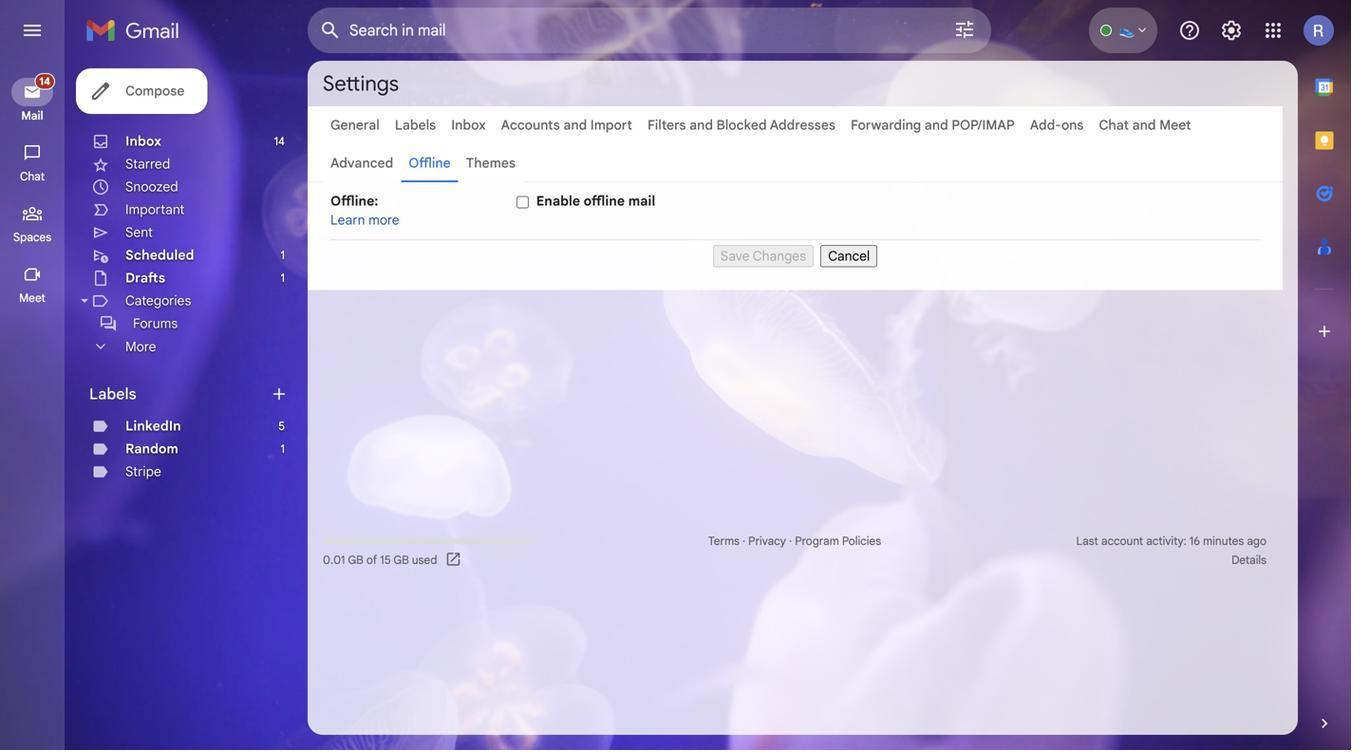 Task type: locate. For each thing, give the bounding box(es) containing it.
1 horizontal spatial inbox
[[451, 117, 486, 133]]

1 vertical spatial chat
[[20, 170, 45, 184]]

ago
[[1247, 534, 1267, 549]]

labels up offline
[[395, 117, 436, 133]]

and for chat
[[1133, 117, 1156, 133]]

inbox link
[[451, 117, 486, 133], [125, 133, 161, 150]]

snoozed
[[125, 179, 178, 195]]

drafts
[[125, 270, 165, 286]]

labels up linkedin link at the bottom left of page
[[89, 385, 136, 404]]

1 vertical spatial 1
[[281, 271, 285, 285]]

sent link
[[125, 224, 153, 241]]

enable offline mail
[[536, 193, 656, 209]]

and for accounts
[[564, 117, 587, 133]]

·
[[743, 534, 746, 549], [789, 534, 792, 549]]

15
[[380, 553, 391, 568]]

2 vertical spatial 1
[[281, 442, 285, 456]]

starred link
[[125, 156, 170, 172]]

footer containing terms
[[308, 532, 1283, 570]]

and right filters
[[690, 117, 713, 133]]

4 and from the left
[[1133, 117, 1156, 133]]

mail heading
[[0, 108, 65, 123]]

used
[[412, 553, 437, 568]]

0 horizontal spatial inbox
[[125, 133, 161, 150]]

chat right ons
[[1099, 117, 1129, 133]]

gb right 15
[[394, 553, 409, 568]]

0 horizontal spatial gb
[[348, 553, 364, 568]]

1 horizontal spatial meet
[[1160, 117, 1192, 133]]

0 horizontal spatial meet
[[19, 291, 45, 305]]

14
[[39, 75, 50, 88], [274, 134, 285, 149]]

2 1 from the top
[[281, 271, 285, 285]]

1 vertical spatial 14
[[274, 134, 285, 149]]

navigation containing mail
[[0, 61, 66, 750]]

gmail image
[[85, 11, 189, 49]]

gb
[[348, 553, 364, 568], [394, 553, 409, 568]]

filters and blocked addresses link
[[648, 117, 836, 133]]

mail
[[21, 109, 43, 123]]

settings image
[[1221, 19, 1243, 42]]

activity:
[[1147, 534, 1187, 549]]

1 vertical spatial meet
[[19, 291, 45, 305]]

labels link
[[395, 117, 436, 133]]

labels heading
[[89, 385, 270, 404]]

snoozed link
[[125, 179, 178, 195]]

add-ons link
[[1030, 117, 1084, 133]]

0 vertical spatial chat
[[1099, 117, 1129, 133]]

program policies link
[[795, 534, 882, 549]]

gb left of
[[348, 553, 364, 568]]

1 vertical spatial labels
[[89, 385, 136, 404]]

· right privacy
[[789, 534, 792, 549]]

inbox
[[451, 117, 486, 133], [125, 133, 161, 150]]

0 horizontal spatial navigation
[[0, 61, 66, 750]]

1 for random
[[281, 442, 285, 456]]

chat for chat
[[20, 170, 45, 184]]

more button
[[76, 335, 296, 358]]

categories link
[[125, 293, 191, 309]]

labels
[[395, 117, 436, 133], [89, 385, 136, 404]]

2 and from the left
[[690, 117, 713, 133]]

chat inside 'heading'
[[20, 170, 45, 184]]

mail
[[629, 193, 656, 209]]

search in mail image
[[313, 13, 348, 47]]

details link
[[1232, 553, 1267, 568]]

more
[[369, 212, 400, 228]]

changes
[[753, 248, 806, 265]]

advanced search options image
[[946, 10, 984, 48]]

3 and from the left
[[925, 117, 949, 133]]

· right terms 'link'
[[743, 534, 746, 549]]

support image
[[1179, 19, 1202, 42]]

active image
[[1120, 23, 1135, 38]]

learn
[[331, 212, 365, 228]]

2 · from the left
[[789, 534, 792, 549]]

1 horizontal spatial navigation
[[331, 240, 1260, 267]]

follow link to manage storage image
[[445, 551, 464, 570]]

inbox link up themes link
[[451, 117, 486, 133]]

0 horizontal spatial ·
[[743, 534, 746, 549]]

and left import
[[564, 117, 587, 133]]

3 1 from the top
[[281, 442, 285, 456]]

navigation
[[0, 61, 66, 750], [331, 240, 1260, 267]]

privacy
[[749, 534, 786, 549]]

chat
[[1099, 117, 1129, 133], [20, 170, 45, 184]]

drafts link
[[125, 270, 165, 286]]

important
[[125, 201, 185, 218]]

0 vertical spatial 1
[[281, 248, 285, 263]]

1 and from the left
[[564, 117, 587, 133]]

2 gb from the left
[[394, 553, 409, 568]]

inbox up themes link
[[451, 117, 486, 133]]

1 horizontal spatial labels
[[395, 117, 436, 133]]

pop/imap
[[952, 117, 1015, 133]]

0 horizontal spatial inbox link
[[125, 133, 161, 150]]

of
[[367, 553, 377, 568]]

sent
[[125, 224, 153, 241]]

offline:
[[331, 193, 378, 209]]

privacy link
[[749, 534, 786, 549]]

footer
[[308, 532, 1283, 570]]

inbox link up starred
[[125, 133, 161, 150]]

1 horizontal spatial gb
[[394, 553, 409, 568]]

accounts
[[501, 117, 560, 133]]

1 horizontal spatial inbox link
[[451, 117, 486, 133]]

and
[[564, 117, 587, 133], [690, 117, 713, 133], [925, 117, 949, 133], [1133, 117, 1156, 133]]

last
[[1077, 534, 1099, 549]]

accounts and import
[[501, 117, 633, 133]]

1 for scheduled
[[281, 248, 285, 263]]

tab list
[[1298, 61, 1352, 682]]

1 horizontal spatial chat
[[1099, 117, 1129, 133]]

advanced
[[331, 155, 394, 171]]

themes
[[466, 155, 516, 171]]

advanced link
[[331, 155, 394, 171]]

chat up spaces heading
[[20, 170, 45, 184]]

inbox for the left inbox link
[[125, 133, 161, 150]]

inbox up starred
[[125, 133, 161, 150]]

1 horizontal spatial ·
[[789, 534, 792, 549]]

learn more link
[[331, 212, 400, 228]]

save
[[721, 248, 750, 265]]

add-ons
[[1030, 117, 1084, 133]]

general
[[331, 117, 380, 133]]

0 horizontal spatial chat
[[20, 170, 45, 184]]

stripe link
[[125, 464, 161, 480]]

0 horizontal spatial labels
[[89, 385, 136, 404]]

0 vertical spatial labels
[[395, 117, 436, 133]]

cancel button
[[821, 245, 878, 267]]

1 1 from the top
[[281, 248, 285, 263]]

and for forwarding
[[925, 117, 949, 133]]

forums
[[133, 315, 178, 332]]

meet
[[1160, 117, 1192, 133], [19, 291, 45, 305]]

and right ons
[[1133, 117, 1156, 133]]

0 horizontal spatial 14
[[39, 75, 50, 88]]

inbox for right inbox link
[[451, 117, 486, 133]]

and left 'pop/imap'
[[925, 117, 949, 133]]



Task type: describe. For each thing, give the bounding box(es) containing it.
16
[[1190, 534, 1201, 549]]

1 · from the left
[[743, 534, 746, 549]]

0.01 gb of 15 gb used
[[323, 553, 437, 568]]

more
[[125, 338, 156, 355]]

save changes
[[721, 248, 806, 265]]

filters
[[648, 117, 686, 133]]

settings
[[323, 70, 399, 97]]

1 horizontal spatial 14
[[274, 134, 285, 149]]

import
[[591, 117, 633, 133]]

policies
[[842, 534, 882, 549]]

account
[[1102, 534, 1144, 549]]

spaces
[[13, 230, 51, 245]]

0.01
[[323, 553, 345, 568]]

accounts and import link
[[501, 117, 633, 133]]

forwarding
[[851, 117, 922, 133]]

offline: learn more
[[331, 193, 400, 228]]

offline
[[584, 193, 625, 209]]

terms · privacy · program policies
[[708, 534, 882, 549]]

chat heading
[[0, 169, 65, 184]]

compose
[[125, 83, 185, 99]]

chat and meet link
[[1099, 117, 1192, 133]]

linkedin link
[[125, 418, 181, 435]]

meet heading
[[0, 291, 65, 306]]

blocked
[[717, 117, 767, 133]]

and for filters
[[690, 117, 713, 133]]

Enable offline mail checkbox
[[517, 196, 529, 208]]

scheduled link
[[125, 247, 194, 264]]

labels for labels "heading"
[[89, 385, 136, 404]]

0 vertical spatial 14
[[39, 75, 50, 88]]

spaces heading
[[0, 230, 65, 245]]

chat and meet
[[1099, 117, 1192, 133]]

details
[[1232, 553, 1267, 568]]

chat for chat and meet
[[1099, 117, 1129, 133]]

random
[[125, 441, 178, 457]]

Search in mail search field
[[308, 8, 992, 53]]

enable
[[536, 193, 580, 209]]

starred
[[125, 156, 170, 172]]

filters and blocked addresses
[[648, 117, 836, 133]]

themes link
[[466, 155, 516, 171]]

navigation containing save changes
[[331, 240, 1260, 267]]

0 vertical spatial meet
[[1160, 117, 1192, 133]]

minutes
[[1204, 534, 1245, 549]]

terms link
[[708, 534, 740, 549]]

5
[[279, 419, 285, 434]]

1 for drafts
[[281, 271, 285, 285]]

last account activity: 16 minutes ago details
[[1077, 534, 1267, 568]]

random link
[[125, 441, 178, 457]]

1 gb from the left
[[348, 553, 364, 568]]

forwarding and pop/imap
[[851, 117, 1015, 133]]

meet inside heading
[[19, 291, 45, 305]]

program
[[795, 534, 839, 549]]

14 link
[[11, 73, 55, 106]]

forwarding and pop/imap link
[[851, 117, 1015, 133]]

scheduled
[[125, 247, 194, 264]]

stripe
[[125, 464, 161, 480]]

save changes button
[[713, 245, 814, 267]]

linkedin
[[125, 418, 181, 435]]

categories
[[125, 293, 191, 309]]

important link
[[125, 201, 185, 218]]

main menu image
[[21, 19, 44, 42]]

cancel
[[828, 248, 870, 265]]

ons
[[1062, 117, 1084, 133]]

addresses
[[770, 117, 836, 133]]

forums link
[[133, 315, 178, 332]]

compose button
[[76, 68, 208, 114]]

offline
[[409, 155, 451, 171]]

general link
[[331, 117, 380, 133]]

Search in mail text field
[[350, 21, 900, 40]]

add-
[[1030, 117, 1062, 133]]

offline link
[[409, 155, 451, 171]]

labels for labels link
[[395, 117, 436, 133]]

terms
[[708, 534, 740, 549]]



Task type: vqa. For each thing, say whether or not it's contained in the screenshot.
Outbox link
no



